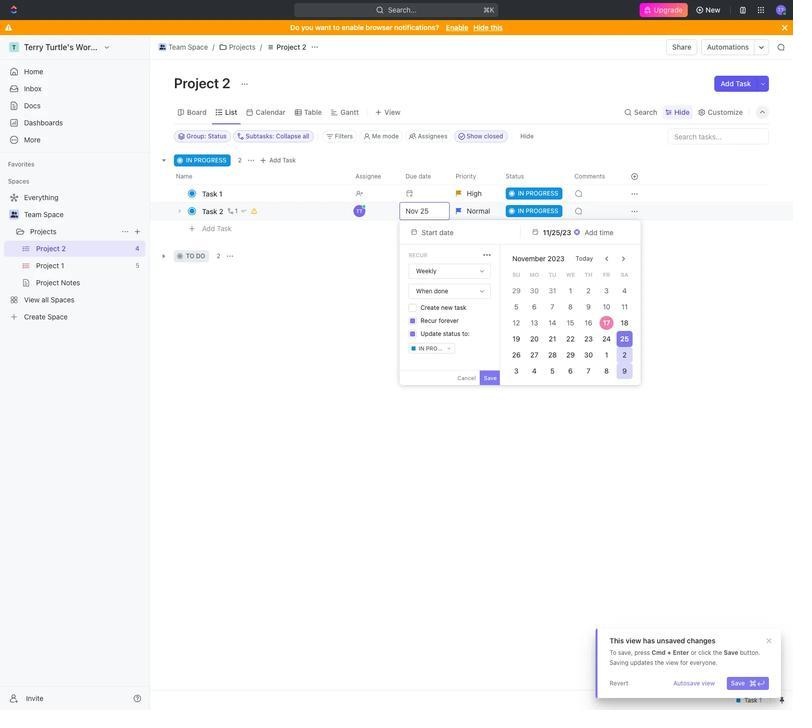 Task type: vqa. For each thing, say whether or not it's contained in the screenshot.
2023
yes



Task type: locate. For each thing, give the bounding box(es) containing it.
0 horizontal spatial add task button
[[198, 223, 236, 235]]

search...
[[389, 6, 417, 14]]

board link
[[185, 105, 207, 119]]

progress up task 1
[[194, 157, 227, 164]]

in inside dropdown button
[[419, 345, 425, 352]]

0 horizontal spatial hide
[[474, 23, 489, 32]]

1
[[219, 189, 223, 198], [235, 207, 238, 215], [569, 286, 572, 295], [605, 351, 609, 359]]

2023
[[548, 254, 565, 263]]

save down button.
[[731, 680, 745, 687]]

29
[[512, 286, 521, 295], [567, 351, 575, 359]]

0 horizontal spatial project 2
[[174, 75, 234, 91]]

task 2
[[202, 207, 224, 215]]

to right the want
[[333, 23, 340, 32]]

tree containing team space
[[4, 190, 145, 325]]

0 horizontal spatial user group image
[[10, 212, 18, 218]]

forever
[[439, 317, 459, 325]]

recur up "weekly"
[[409, 252, 428, 258]]

0 vertical spatial view
[[626, 637, 642, 645]]

for
[[681, 659, 689, 667]]

user group image
[[159, 45, 166, 50], [10, 212, 18, 218]]

0 horizontal spatial 5
[[515, 302, 519, 311]]

tree inside sidebar navigation
[[4, 190, 145, 325]]

0 horizontal spatial 7
[[551, 302, 555, 311]]

th
[[585, 271, 593, 278]]

hide inside hide button
[[521, 132, 534, 140]]

2 vertical spatial add task
[[202, 224, 232, 233]]

add task button down task 2
[[198, 223, 236, 235]]

gantt link
[[339, 105, 359, 119]]

tree
[[4, 190, 145, 325]]

10
[[603, 302, 611, 311]]

0 horizontal spatial progress
[[194, 157, 227, 164]]

2
[[302, 43, 306, 51], [222, 75, 231, 91], [238, 157, 242, 164], [219, 207, 224, 215], [217, 252, 220, 260], [587, 286, 591, 295], [623, 351, 627, 359]]

0 horizontal spatial add
[[202, 224, 215, 233]]

0 vertical spatial in progress
[[186, 157, 227, 164]]

9 up 16
[[587, 302, 591, 311]]

2 vertical spatial view
[[702, 680, 715, 687]]

new
[[441, 304, 453, 312]]

1 vertical spatial team space
[[24, 210, 64, 219]]

view inside autosave view button
[[702, 680, 715, 687]]

to
[[333, 23, 340, 32], [186, 252, 194, 260]]

0 vertical spatial 3
[[605, 286, 609, 295]]

4 up 11
[[623, 286, 627, 295]]

task up task 1 'link'
[[283, 157, 296, 164]]

2 horizontal spatial add task
[[721, 79, 751, 88]]

space
[[188, 43, 208, 51], [43, 210, 64, 219]]

1 vertical spatial save
[[724, 649, 739, 657]]

2 down the 25
[[623, 351, 627, 359]]

hide
[[474, 23, 489, 32], [675, 108, 690, 116], [521, 132, 534, 140]]

1 vertical spatial 8
[[605, 367, 609, 375]]

add task button up "customize"
[[715, 76, 757, 92]]

18
[[621, 319, 629, 327]]

0 horizontal spatial project
[[174, 75, 219, 91]]

add task button
[[715, 76, 757, 92], [257, 155, 300, 167], [198, 223, 236, 235]]

view up save,
[[626, 637, 642, 645]]

27
[[531, 351, 539, 359]]

add down task 2
[[202, 224, 215, 233]]

updates
[[631, 659, 654, 667]]

0 vertical spatial in
[[186, 157, 192, 164]]

17
[[603, 319, 611, 327]]

0 vertical spatial team
[[169, 43, 186, 51]]

2 vertical spatial save
[[731, 680, 745, 687]]

1 horizontal spatial 6
[[569, 367, 573, 375]]

projects link
[[217, 41, 258, 53], [30, 224, 117, 240]]

progress down update status to:
[[426, 345, 456, 352]]

/
[[213, 43, 215, 51], [260, 43, 262, 51]]

0 horizontal spatial projects link
[[30, 224, 117, 240]]

0 horizontal spatial team space
[[24, 210, 64, 219]]

0 horizontal spatial 4
[[533, 367, 537, 375]]

in down board link
[[186, 157, 192, 164]]

9 down the 25
[[623, 367, 627, 375]]

1 vertical spatial projects
[[30, 227, 57, 236]]

0 vertical spatial projects
[[229, 43, 256, 51]]

8 up the 15 on the right top of the page
[[569, 302, 573, 311]]

1 vertical spatial 4
[[533, 367, 537, 375]]

0 horizontal spatial 3
[[515, 367, 519, 375]]

1 horizontal spatial projects link
[[217, 41, 258, 53]]

Due date text field
[[543, 228, 572, 237]]

su
[[513, 271, 521, 278]]

the right click
[[713, 649, 723, 657]]

button.
[[740, 649, 761, 657]]

team
[[169, 43, 186, 51], [24, 210, 42, 219]]

3 down 26
[[515, 367, 519, 375]]

0 vertical spatial 29
[[512, 286, 521, 295]]

docs link
[[4, 98, 145, 114]]

1 horizontal spatial in
[[419, 345, 425, 352]]

team space
[[169, 43, 208, 51], [24, 210, 64, 219]]

view
[[626, 637, 642, 645], [666, 659, 679, 667], [702, 680, 715, 687]]

9
[[587, 302, 591, 311], [623, 367, 627, 375]]

dashboards link
[[4, 115, 145, 131]]

1 inside 'button'
[[235, 207, 238, 215]]

in down update
[[419, 345, 425, 352]]

dashboards
[[24, 118, 63, 127]]

3 up the 10
[[605, 286, 609, 295]]

1 horizontal spatial the
[[713, 649, 723, 657]]

1 vertical spatial recur
[[421, 317, 437, 325]]

1 vertical spatial user group image
[[10, 212, 18, 218]]

projects
[[229, 43, 256, 51], [30, 227, 57, 236]]

create
[[421, 304, 440, 312]]

1 inside 'link'
[[219, 189, 223, 198]]

1 vertical spatial 30
[[585, 351, 593, 359]]

view down +
[[666, 659, 679, 667]]

1 vertical spatial team space link
[[24, 207, 143, 223]]

the down the cmd
[[655, 659, 664, 667]]

5 down 28
[[551, 367, 555, 375]]

task down task 1
[[202, 207, 217, 215]]

1 horizontal spatial 3
[[605, 286, 609, 295]]

project up board
[[174, 75, 219, 91]]

0 vertical spatial 6
[[533, 302, 537, 311]]

6
[[533, 302, 537, 311], [569, 367, 573, 375]]

4 down 27 at right
[[533, 367, 537, 375]]

you
[[302, 23, 314, 32]]

recur for recur
[[409, 252, 428, 258]]

update status to:
[[421, 330, 470, 338]]

customize button
[[695, 105, 746, 119]]

3
[[605, 286, 609, 295], [515, 367, 519, 375]]

1 horizontal spatial 30
[[585, 351, 593, 359]]

1 vertical spatial 5
[[551, 367, 555, 375]]

save,
[[618, 649, 633, 657]]

0 horizontal spatial to
[[186, 252, 194, 260]]

in progress up task 1
[[186, 157, 227, 164]]

project down do
[[277, 43, 300, 51]]

1 vertical spatial the
[[655, 659, 664, 667]]

0 vertical spatial 30
[[530, 286, 539, 295]]

we
[[566, 271, 575, 278]]

1 horizontal spatial progress
[[426, 345, 456, 352]]

user group image inside sidebar navigation
[[10, 212, 18, 218]]

view down everyone.
[[702, 680, 715, 687]]

project 2 up board
[[174, 75, 234, 91]]

1 right task 2
[[235, 207, 238, 215]]

0 horizontal spatial 30
[[530, 286, 539, 295]]

0 horizontal spatial /
[[213, 43, 215, 51]]

8
[[569, 302, 573, 311], [605, 367, 609, 375]]

0 vertical spatial add task button
[[715, 76, 757, 92]]

1 vertical spatial in
[[419, 345, 425, 352]]

done
[[434, 287, 449, 295]]

enable
[[342, 23, 364, 32]]

1 vertical spatial progress
[[426, 345, 456, 352]]

1 horizontal spatial /
[[260, 43, 262, 51]]

0 vertical spatial 9
[[587, 302, 591, 311]]

add task up task 1 'link'
[[269, 157, 296, 164]]

0 vertical spatial recur
[[409, 252, 428, 258]]

0 horizontal spatial in progress
[[186, 157, 227, 164]]

november 2023
[[513, 254, 565, 263]]

1 vertical spatial view
[[666, 659, 679, 667]]

7 up 14
[[551, 302, 555, 311]]

22
[[567, 335, 575, 343]]

1 horizontal spatial add task
[[269, 157, 296, 164]]

7 down 23
[[587, 367, 591, 375]]

tu
[[549, 271, 557, 278]]

project 2 down do
[[277, 43, 306, 51]]

30
[[530, 286, 539, 295], [585, 351, 593, 359]]

add up task 1 'link'
[[269, 157, 281, 164]]

add up "customize"
[[721, 79, 734, 88]]

30 down mo
[[530, 286, 539, 295]]

0 vertical spatial the
[[713, 649, 723, 657]]

0 vertical spatial add task
[[721, 79, 751, 88]]

5 up "12"
[[515, 302, 519, 311]]

save right cancel
[[484, 375, 497, 381]]

2 horizontal spatial hide
[[675, 108, 690, 116]]

task down 1 'button'
[[217, 224, 232, 233]]

in progress button
[[409, 343, 456, 354]]

revert
[[610, 680, 629, 687]]

this
[[491, 23, 503, 32]]

1 horizontal spatial team space
[[169, 43, 208, 51]]

30 down 23
[[585, 351, 593, 359]]

1 horizontal spatial project
[[277, 43, 300, 51]]

1 horizontal spatial user group image
[[159, 45, 166, 50]]

0 vertical spatial team space
[[169, 43, 208, 51]]

31
[[549, 286, 557, 295]]

0 horizontal spatial the
[[655, 659, 664, 667]]

fr
[[603, 271, 610, 278]]

1 vertical spatial add task
[[269, 157, 296, 164]]

to left do
[[186, 252, 194, 260]]

share
[[673, 43, 692, 51]]

0 vertical spatial 4
[[623, 286, 627, 295]]

do you want to enable browser notifications? enable hide this
[[290, 23, 503, 32]]

board
[[187, 108, 207, 116]]

save left button.
[[724, 649, 739, 657]]

1 vertical spatial 9
[[623, 367, 627, 375]]

1 horizontal spatial view
[[666, 659, 679, 667]]

6 up 13
[[533, 302, 537, 311]]

2 vertical spatial add
[[202, 224, 215, 233]]

table link
[[302, 105, 322, 119]]

when
[[416, 287, 433, 295]]

0 horizontal spatial 8
[[569, 302, 573, 311]]

add task up "customize"
[[721, 79, 751, 88]]

1 horizontal spatial in progress
[[419, 345, 456, 352]]

28
[[549, 351, 557, 359]]

6 down 22
[[569, 367, 573, 375]]

29 down 22
[[567, 351, 575, 359]]

add task down task 2
[[202, 224, 232, 233]]

update
[[421, 330, 442, 338]]

this
[[610, 637, 624, 645]]

1 horizontal spatial project 2
[[277, 43, 306, 51]]

save
[[484, 375, 497, 381], [724, 649, 739, 657], [731, 680, 745, 687]]

new button
[[692, 2, 727, 18]]

1 vertical spatial 3
[[515, 367, 519, 375]]

1 horizontal spatial team
[[169, 43, 186, 51]]

24
[[603, 335, 611, 343]]

recur down create
[[421, 317, 437, 325]]

task up task 2
[[202, 189, 217, 198]]

upgrade link
[[640, 3, 688, 17]]

1 vertical spatial hide
[[675, 108, 690, 116]]

in progress
[[186, 157, 227, 164], [419, 345, 456, 352]]

2 vertical spatial hide
[[521, 132, 534, 140]]

0 vertical spatial add
[[721, 79, 734, 88]]

0 vertical spatial team space link
[[156, 41, 211, 53]]

add task button up task 1 'link'
[[257, 155, 300, 167]]

2 left 1 'button'
[[219, 207, 224, 215]]

inbox link
[[4, 81, 145, 97]]

29 down su
[[512, 286, 521, 295]]

task 1 link
[[200, 186, 348, 201]]

0 horizontal spatial space
[[43, 210, 64, 219]]

to
[[610, 649, 617, 657]]

1 horizontal spatial add
[[269, 157, 281, 164]]

in progress down update
[[419, 345, 456, 352]]

0 vertical spatial 5
[[515, 302, 519, 311]]

add
[[721, 79, 734, 88], [269, 157, 281, 164], [202, 224, 215, 233]]

1 vertical spatial add task button
[[257, 155, 300, 167]]

0 horizontal spatial projects
[[30, 227, 57, 236]]

1 vertical spatial space
[[43, 210, 64, 219]]

0 horizontal spatial team
[[24, 210, 42, 219]]

1 up task 2
[[219, 189, 223, 198]]

8 down "24"
[[605, 367, 609, 375]]



Task type: describe. For each thing, give the bounding box(es) containing it.
0 vertical spatial 8
[[569, 302, 573, 311]]

2 vertical spatial add task button
[[198, 223, 236, 235]]

has
[[643, 637, 655, 645]]

1 vertical spatial to
[[186, 252, 194, 260]]

12
[[513, 319, 520, 327]]

task
[[455, 304, 467, 312]]

gantt
[[341, 108, 359, 116]]

autosave view button
[[670, 677, 719, 690]]

this view has unsaved changes to save, press cmd + enter or click the save button. saving updates the view for everyone.
[[610, 637, 761, 667]]

enter
[[673, 649, 689, 657]]

assignees
[[418, 132, 448, 140]]

0 horizontal spatial team space link
[[24, 207, 143, 223]]

0 horizontal spatial 6
[[533, 302, 537, 311]]

20
[[530, 335, 539, 343]]

inbox
[[24, 84, 42, 93]]

0 horizontal spatial 9
[[587, 302, 591, 311]]

weekly
[[416, 267, 437, 275]]

november
[[513, 254, 546, 263]]

task up "customize"
[[736, 79, 751, 88]]

team inside sidebar navigation
[[24, 210, 42, 219]]

1 vertical spatial projects link
[[30, 224, 117, 240]]

want
[[315, 23, 331, 32]]

task 1
[[202, 189, 223, 198]]

create new task
[[421, 304, 467, 312]]

when done button
[[409, 284, 491, 298]]

weekly button
[[409, 264, 491, 278]]

automations button
[[702, 40, 754, 55]]

1 horizontal spatial 8
[[605, 367, 609, 375]]

team space inside sidebar navigation
[[24, 210, 64, 219]]

Search tasks... text field
[[669, 129, 769, 144]]

0 vertical spatial user group image
[[159, 45, 166, 50]]

0 vertical spatial projects link
[[217, 41, 258, 53]]

23
[[585, 335, 593, 343]]

changes
[[687, 637, 716, 645]]

1 vertical spatial 7
[[587, 367, 591, 375]]

projects inside sidebar navigation
[[30, 227, 57, 236]]

press
[[635, 649, 650, 657]]

0 vertical spatial project 2
[[277, 43, 306, 51]]

enable
[[446, 23, 469, 32]]

spaces
[[8, 178, 29, 185]]

cmd
[[652, 649, 666, 657]]

1 / from the left
[[213, 43, 215, 51]]

in progress inside dropdown button
[[419, 345, 456, 352]]

when done
[[416, 287, 449, 295]]

calendar
[[256, 108, 286, 116]]

1 horizontal spatial projects
[[229, 43, 256, 51]]

19
[[513, 335, 520, 343]]

⌘k
[[484, 6, 495, 14]]

unsaved
[[657, 637, 686, 645]]

1 down 'we'
[[569, 286, 572, 295]]

1 horizontal spatial 5
[[551, 367, 555, 375]]

11
[[622, 302, 628, 311]]

save button
[[727, 677, 769, 690]]

task inside 'link'
[[202, 189, 217, 198]]

sidebar navigation
[[0, 35, 150, 710]]

to:
[[462, 330, 470, 338]]

browser
[[366, 23, 393, 32]]

hide inside hide dropdown button
[[675, 108, 690, 116]]

1 vertical spatial project
[[174, 75, 219, 91]]

list
[[225, 108, 237, 116]]

favorites
[[8, 161, 34, 168]]

home link
[[4, 64, 145, 80]]

progress inside in progress dropdown button
[[426, 345, 456, 352]]

1 down "24"
[[605, 351, 609, 359]]

invite
[[26, 694, 44, 703]]

view for this
[[626, 637, 642, 645]]

search button
[[622, 105, 661, 119]]

save inside this view has unsaved changes to save, press cmd + enter or click the save button. saving updates the view for everyone.
[[724, 649, 739, 657]]

16
[[585, 319, 593, 327]]

do
[[196, 252, 205, 260]]

1 vertical spatial project 2
[[174, 75, 234, 91]]

13
[[531, 319, 538, 327]]

autosave
[[674, 680, 701, 687]]

0 vertical spatial hide
[[474, 23, 489, 32]]

mo
[[530, 271, 539, 278]]

2 horizontal spatial add task button
[[715, 76, 757, 92]]

2 right do
[[217, 252, 220, 260]]

0 horizontal spatial in
[[186, 157, 192, 164]]

2 / from the left
[[260, 43, 262, 51]]

Add time text field
[[585, 228, 615, 237]]

recur forever
[[421, 317, 459, 325]]

recur for recur forever
[[421, 317, 437, 325]]

status
[[443, 330, 461, 338]]

saving
[[610, 659, 629, 667]]

list link
[[223, 105, 237, 119]]

table
[[304, 108, 322, 116]]

21
[[549, 335, 556, 343]]

1 vertical spatial 6
[[569, 367, 573, 375]]

0 vertical spatial save
[[484, 375, 497, 381]]

view for autosave
[[702, 680, 715, 687]]

0 horizontal spatial add task
[[202, 224, 232, 233]]

save inside button
[[731, 680, 745, 687]]

upgrade
[[654, 6, 683, 14]]

cancel
[[458, 375, 476, 381]]

space inside sidebar navigation
[[43, 210, 64, 219]]

Start date text field
[[422, 228, 505, 237]]

today button
[[570, 251, 599, 267]]

2 down you
[[302, 43, 306, 51]]

home
[[24, 67, 43, 76]]

hide button
[[517, 130, 538, 142]]

1 horizontal spatial 9
[[623, 367, 627, 375]]

1 button
[[226, 206, 239, 216]]

2 horizontal spatial add
[[721, 79, 734, 88]]

0 horizontal spatial 29
[[512, 286, 521, 295]]

2 down th
[[587, 286, 591, 295]]

1 vertical spatial add
[[269, 157, 281, 164]]

sa
[[621, 271, 629, 278]]

to do
[[186, 252, 205, 260]]

1 horizontal spatial team space link
[[156, 41, 211, 53]]

favorites button
[[4, 159, 39, 171]]

1 vertical spatial 29
[[567, 351, 575, 359]]

customize
[[708, 108, 743, 116]]

do
[[290, 23, 300, 32]]

14
[[549, 319, 557, 327]]

25
[[621, 335, 629, 343]]

2 up list
[[222, 75, 231, 91]]

26
[[512, 351, 521, 359]]

+
[[668, 649, 672, 657]]

click
[[699, 649, 712, 657]]

project 2 link
[[264, 41, 309, 53]]

0 vertical spatial space
[[188, 43, 208, 51]]

0 vertical spatial 7
[[551, 302, 555, 311]]

1 horizontal spatial to
[[333, 23, 340, 32]]

2 up task 1 'link'
[[238, 157, 242, 164]]

docs
[[24, 101, 41, 110]]



